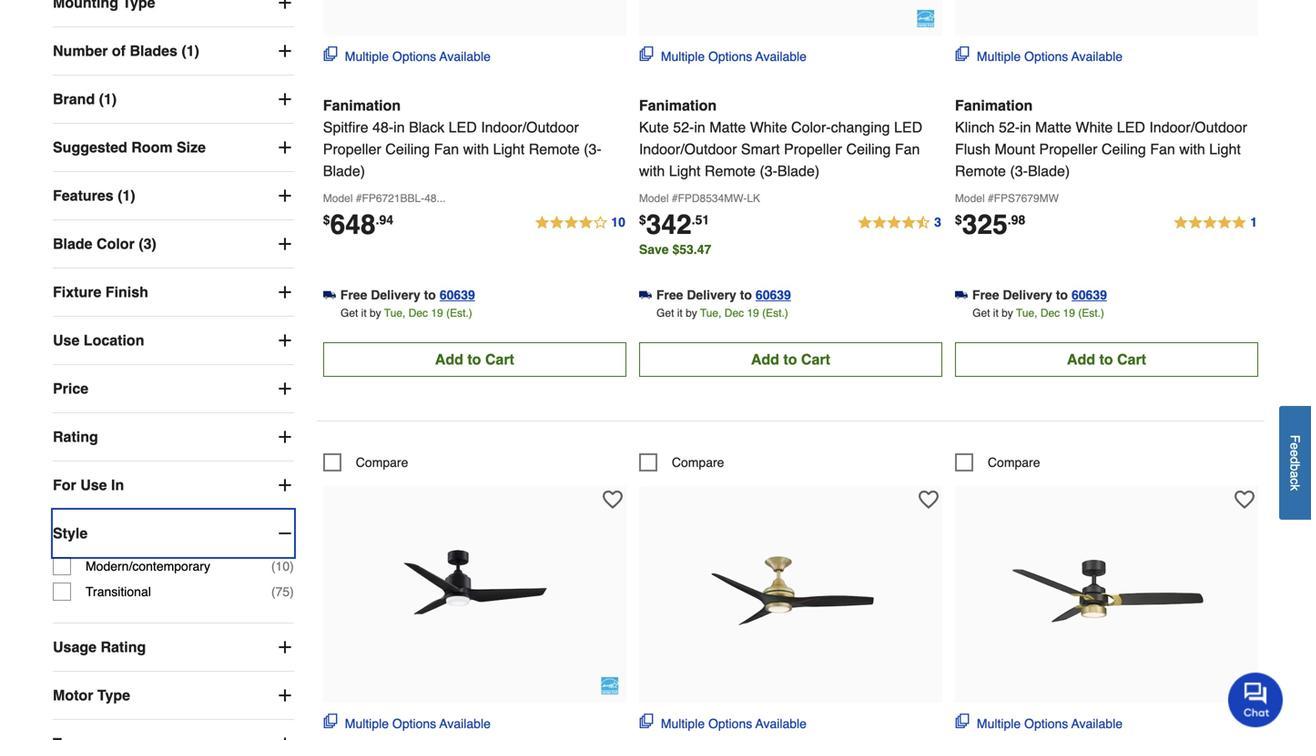 Task type: describe. For each thing, give the bounding box(es) containing it.
fp6721bbl-
[[362, 192, 425, 205]]

fixture
[[53, 284, 101, 301]]

1 plus image from the top
[[276, 0, 294, 12]]

48-
[[373, 119, 394, 136]]

3 it from the left
[[993, 307, 999, 320]]

8 plus image from the top
[[276, 735, 294, 740]]

blade) inside fanimation klinch 52-in matte white led indoor/outdoor flush mount propeller ceiling fan with light remote (3-blade)
[[1028, 162, 1070, 179]]

number of blades (1)
[[53, 42, 199, 59]]

1
[[1251, 215, 1258, 229]]

motor
[[53, 687, 93, 704]]

save
[[639, 242, 669, 257]]

free delivery to 60639 for 3rd the 60639 button from the left
[[973, 288, 1107, 302]]

(3)
[[139, 235, 156, 252]]

with inside fanimation spitfire 48-in black led indoor/outdoor propeller ceiling fan with light remote (3- blade)
[[463, 141, 489, 157]]

.98
[[1008, 213, 1026, 227]]

model for kute 52-in matte white color-changing led indoor/outdoor smart propeller ceiling fan with light remote (3-blade)
[[639, 192, 669, 205]]

free for 3rd the 60639 button from the left's truck filled icon
[[973, 288, 999, 302]]

1 heart outline image from the left
[[919, 490, 939, 510]]

10 inside 4 stars image
[[611, 215, 626, 229]]

1 get from the left
[[341, 307, 358, 320]]

by for truck filled icon corresponding to 1st the 60639 button from left
[[370, 307, 381, 320]]

matte for propeller
[[1035, 119, 1072, 136]]

$ 648 .94
[[323, 209, 394, 240]]

4 stars image
[[534, 212, 626, 234]]

342
[[646, 209, 692, 240]]

suggested room size button
[[53, 124, 294, 171]]

for use in
[[53, 477, 124, 494]]

fpd8534mw-
[[678, 192, 747, 205]]

(1) for brand (1)
[[99, 91, 117, 108]]

plus image for number of blades
[[276, 42, 294, 60]]

tue, for 1st the 60639 button from left
[[384, 307, 406, 320]]

.94
[[376, 213, 394, 227]]

3 (est.) from the left
[[1078, 307, 1105, 320]]

energy star qualified image
[[601, 677, 619, 695]]

led inside fanimation klinch 52-in matte white led indoor/outdoor flush mount propeller ceiling fan with light remote (3-blade)
[[1117, 119, 1146, 136]]

room
[[131, 139, 173, 156]]

3 dec from the left
[[1041, 307, 1060, 320]]

b
[[1288, 464, 1303, 471]]

add for 3rd add to cart button from the right
[[435, 351, 463, 368]]

add to cart for second add to cart button from right
[[751, 351, 830, 368]]

fps7679mw
[[994, 192, 1059, 205]]

52- for klinch
[[999, 119, 1020, 136]]

compare for 5014169207 element
[[988, 455, 1040, 470]]

style button
[[53, 510, 294, 557]]

color-
[[791, 119, 831, 136]]

motor type
[[53, 687, 130, 704]]

changing
[[831, 119, 890, 136]]

add for second add to cart button from right
[[751, 351, 779, 368]]

fanimation klinch 52-in matte white led indoor/outdoor flush mount propeller ceiling fan with light remote (3-blade)
[[955, 97, 1248, 179]]

light inside fanimation spitfire 48-in black led indoor/outdoor propeller ceiling fan with light remote (3- blade)
[[493, 141, 525, 157]]

c
[[1288, 478, 1303, 485]]

indoor/outdoor inside fanimation klinch 52-in matte white led indoor/outdoor flush mount propeller ceiling fan with light remote (3-blade)
[[1150, 119, 1248, 136]]

blade) inside fanimation kute 52-in matte white color-changing led indoor/outdoor smart propeller ceiling fan with light remote (3-blade)
[[778, 162, 820, 179]]

fanimation triaire custom 48-in black color-changing led indoor/outdoor smart propeller ceiling fan with light remote (3-blade) image
[[375, 495, 575, 696]]

1 get it by tue, dec 19 (est.) from the left
[[341, 307, 472, 320]]

mount
[[995, 141, 1035, 157]]

white for smart
[[750, 119, 787, 136]]

light inside fanimation kute 52-in matte white color-changing led indoor/outdoor smart propeller ceiling fan with light remote (3-blade)
[[669, 162, 701, 179]]

add for third add to cart button from the left
[[1067, 351, 1096, 368]]

led inside fanimation spitfire 48-in black led indoor/outdoor propeller ceiling fan with light remote (3- blade)
[[449, 119, 477, 136]]

smart
[[741, 141, 780, 157]]

actual price $325.98 element
[[955, 209, 1026, 240]]

52- for kute
[[673, 119, 694, 136]]

3 get from the left
[[973, 307, 990, 320]]

in for klinch
[[1020, 119, 1031, 136]]

( 75 )
[[271, 585, 294, 599]]

in
[[111, 477, 124, 494]]

motor type button
[[53, 672, 294, 720]]

fanimation for spitfire
[[323, 97, 401, 114]]

fan inside fanimation spitfire 48-in black led indoor/outdoor propeller ceiling fan with light remote (3- blade)
[[434, 141, 459, 157]]

tue, for 3rd the 60639 button from the left
[[1016, 307, 1038, 320]]

led inside fanimation kute 52-in matte white color-changing led indoor/outdoor smart propeller ceiling fan with light remote (3-blade)
[[894, 119, 923, 136]]

style
[[53, 525, 88, 542]]

plus image for suggested room size
[[276, 139, 294, 157]]

fanimation for kute
[[639, 97, 717, 114]]

chat invite button image
[[1229, 672, 1284, 728]]

with inside fanimation kute 52-in matte white color-changing led indoor/outdoor smart propeller ceiling fan with light remote (3-blade)
[[639, 162, 665, 179]]

4.5 stars image
[[857, 212, 942, 234]]

model # fpd8534mw-lk
[[639, 192, 760, 205]]

19 for 3rd the 60639 button from the left
[[1063, 307, 1075, 320]]

fixture finish button
[[53, 269, 294, 316]]

for use in button
[[53, 462, 294, 509]]

truck filled image for 3rd the 60639 button from the left
[[955, 289, 968, 302]]

2 (est.) from the left
[[762, 307, 788, 320]]

1 vertical spatial 10
[[276, 559, 290, 574]]

use inside button
[[80, 477, 107, 494]]

48...
[[425, 192, 446, 205]]

remote inside fanimation klinch 52-in matte white led indoor/outdoor flush mount propeller ceiling fan with light remote (3-blade)
[[955, 162, 1006, 179]]

model for klinch 52-in matte white led indoor/outdoor flush mount propeller ceiling fan with light remote (3-blade)
[[955, 192, 985, 205]]

1 button
[[1173, 212, 1259, 234]]

finish
[[105, 284, 148, 301]]

delivery for second the 60639 button from the right
[[687, 288, 737, 302]]

number
[[53, 42, 108, 59]]

lk
[[747, 192, 760, 205]]

fanimationtriaire custom 48-in black color-changing led indoor/outdoor smart propeller ceiling fan with light remote (3-blade) element
[[323, 486, 626, 703]]

( for 75
[[271, 585, 276, 599]]

plus image for use location
[[276, 332, 294, 350]]

model # fps7679mw
[[955, 192, 1059, 205]]

black
[[409, 119, 445, 136]]

plus image for brand
[[276, 90, 294, 108]]

3 button
[[857, 212, 942, 234]]

19 for second the 60639 button from the right
[[747, 307, 759, 320]]

1 e from the top
[[1288, 443, 1303, 450]]

3 60639 button from the left
[[1072, 286, 1107, 304]]

1 it from the left
[[361, 307, 367, 320]]

(1) for features (1)
[[118, 187, 135, 204]]

free for second the 60639 button from the right truck filled icon
[[656, 288, 683, 302]]

use location button
[[53, 317, 294, 364]]

2 heart outline image from the left
[[1235, 490, 1255, 510]]

ceiling inside fanimation kute 52-in matte white color-changing led indoor/outdoor smart propeller ceiling fan with light remote (3-blade)
[[846, 141, 891, 157]]

usage rating button
[[53, 624, 294, 671]]

save $53.47
[[639, 242, 711, 257]]

type
[[97, 687, 130, 704]]

indoor/outdoor inside fanimation spitfire 48-in black led indoor/outdoor propeller ceiling fan with light remote (3- blade)
[[481, 119, 579, 136]]

features
[[53, 187, 114, 204]]

fan inside fanimation klinch 52-in matte white led indoor/outdoor flush mount propeller ceiling fan with light remote (3-blade)
[[1150, 141, 1176, 157]]

plus image for fixture finish
[[276, 283, 294, 302]]

f
[[1288, 435, 1303, 443]]

flush
[[955, 141, 991, 157]]

plus image for motor type
[[276, 687, 294, 705]]

blades
[[130, 42, 178, 59]]

free delivery to 60639 for 1st the 60639 button from left
[[340, 288, 475, 302]]

for
[[53, 477, 76, 494]]

suggested
[[53, 139, 127, 156]]

60639 for 3rd the 60639 button from the left
[[1072, 288, 1107, 302]]

.51
[[692, 213, 710, 227]]

price
[[53, 380, 88, 397]]

spitfire
[[323, 119, 368, 136]]

# for fanimation klinch 52-in matte white led indoor/outdoor flush mount propeller ceiling fan with light remote (3-blade)
[[988, 192, 994, 205]]

2 e from the top
[[1288, 450, 1303, 457]]

60639 for second the 60639 button from the right
[[756, 288, 791, 302]]

propeller inside fanimation spitfire 48-in black led indoor/outdoor propeller ceiling fan with light remote (3- blade)
[[323, 141, 381, 157]]

648
[[330, 209, 376, 240]]

add to cart for 3rd add to cart button from the right
[[435, 351, 514, 368]]

blade color (3)
[[53, 235, 156, 252]]

2 add to cart button from the left
[[639, 342, 942, 377]]

rating inside button
[[101, 639, 146, 656]]

by for second the 60639 button from the right truck filled icon
[[686, 307, 697, 320]]

1001073706 element
[[323, 453, 408, 472]]

ceiling inside fanimation spitfire 48-in black led indoor/outdoor propeller ceiling fan with light remote (3- blade)
[[385, 141, 430, 157]]

size
[[177, 139, 206, 156]]

by for 3rd the 60639 button from the left's truck filled icon
[[1002, 307, 1013, 320]]

$ for 325
[[955, 213, 962, 227]]

use location
[[53, 332, 144, 349]]

free delivery to 60639 for second the 60639 button from the right
[[656, 288, 791, 302]]

1 (est.) from the left
[[446, 307, 472, 320]]

delivery for 1st the 60639 button from left
[[371, 288, 420, 302]]

in for kute
[[694, 119, 706, 136]]

usage rating
[[53, 639, 146, 656]]

plus image for features
[[276, 187, 294, 205]]

blade) inside fanimation spitfire 48-in black led indoor/outdoor propeller ceiling fan with light remote (3- blade)
[[323, 162, 365, 179]]



Task type: locate. For each thing, give the bounding box(es) containing it.
multiple options available link
[[323, 46, 491, 65], [639, 46, 807, 65], [955, 46, 1123, 65], [323, 714, 491, 733], [639, 714, 807, 733], [955, 714, 1123, 733]]

(3- inside fanimation kute 52-in matte white color-changing led indoor/outdoor smart propeller ceiling fan with light remote (3-blade)
[[760, 162, 778, 179]]

0 horizontal spatial add to cart
[[435, 351, 514, 368]]

0 horizontal spatial dec
[[409, 307, 428, 320]]

2 free from the left
[[656, 288, 683, 302]]

3 plus image from the top
[[276, 139, 294, 157]]

1 60639 from the left
[[440, 288, 475, 302]]

1 horizontal spatial free delivery to 60639
[[656, 288, 791, 302]]

2 # from the left
[[672, 192, 678, 205]]

plus image for price
[[276, 380, 294, 398]]

1 horizontal spatial led
[[894, 119, 923, 136]]

model
[[323, 192, 353, 205], [639, 192, 669, 205], [955, 192, 985, 205]]

2 19 from the left
[[747, 307, 759, 320]]

white inside fanimation kute 52-in matte white color-changing led indoor/outdoor smart propeller ceiling fan with light remote (3-blade)
[[750, 119, 787, 136]]

matte inside fanimation kute 52-in matte white color-changing led indoor/outdoor smart propeller ceiling fan with light remote (3-blade)
[[710, 119, 746, 136]]

(3- up 4 stars image
[[584, 141, 602, 157]]

white inside fanimation klinch 52-in matte white led indoor/outdoor flush mount propeller ceiling fan with light remote (3-blade)
[[1076, 119, 1113, 136]]

delivery down .98
[[1003, 288, 1053, 302]]

1 horizontal spatial #
[[672, 192, 678, 205]]

19
[[431, 307, 443, 320], [747, 307, 759, 320], [1063, 307, 1075, 320]]

$ for 648
[[323, 213, 330, 227]]

fanimation inside fanimation kute 52-in matte white color-changing led indoor/outdoor smart propeller ceiling fan with light remote (3-blade)
[[639, 97, 717, 114]]

matte up fps7679mw
[[1035, 119, 1072, 136]]

remote
[[529, 141, 580, 157], [705, 162, 756, 179], [955, 162, 1006, 179]]

325
[[962, 209, 1008, 240]]

in inside fanimation kute 52-in matte white color-changing led indoor/outdoor smart propeller ceiling fan with light remote (3-blade)
[[694, 119, 706, 136]]

2 vertical spatial (1)
[[118, 187, 135, 204]]

1 horizontal spatial white
[[1076, 119, 1113, 136]]

52- up mount
[[999, 119, 1020, 136]]

1 add from the left
[[435, 351, 463, 368]]

free
[[340, 288, 367, 302], [656, 288, 683, 302], [973, 288, 999, 302]]

2 compare from the left
[[672, 455, 724, 470]]

e up d
[[1288, 443, 1303, 450]]

3 fanimation from the left
[[955, 97, 1033, 114]]

actual price $342.51 element
[[639, 209, 710, 240]]

75
[[276, 585, 290, 599]]

compare for the 1001073706 element
[[356, 455, 408, 470]]

) up the ( 75 ) at the bottom of page
[[290, 559, 294, 574]]

1 vertical spatial use
[[80, 477, 107, 494]]

0 horizontal spatial by
[[370, 307, 381, 320]]

e up b
[[1288, 450, 1303, 457]]

transitional
[[86, 585, 151, 599]]

f e e d b a c k button
[[1280, 406, 1311, 520]]

f e e d b a c k
[[1288, 435, 1303, 491]]

(3- down mount
[[1010, 162, 1028, 179]]

1 vertical spatial (
[[271, 585, 276, 599]]

rating button
[[53, 414, 294, 461]]

light
[[493, 141, 525, 157], [1210, 141, 1241, 157], [669, 162, 701, 179]]

features (1)
[[53, 187, 135, 204]]

0 horizontal spatial add
[[435, 351, 463, 368]]

) for ( 75 )
[[290, 585, 294, 599]]

1 horizontal spatial rating
[[101, 639, 146, 656]]

1 horizontal spatial cart
[[801, 351, 830, 368]]

delivery down $53.47
[[687, 288, 737, 302]]

matte inside fanimation klinch 52-in matte white led indoor/outdoor flush mount propeller ceiling fan with light remote (3-blade)
[[1035, 119, 1072, 136]]

2 horizontal spatial 60639
[[1072, 288, 1107, 302]]

1 19 from the left
[[431, 307, 443, 320]]

k
[[1288, 485, 1303, 491]]

1 matte from the left
[[710, 119, 746, 136]]

fanimation spitfire 48-in black led indoor/outdoor propeller ceiling fan with light remote (3- blade)
[[323, 97, 602, 179]]

2 horizontal spatial 19
[[1063, 307, 1075, 320]]

(1) right brand on the top
[[99, 91, 117, 108]]

1 blade) from the left
[[323, 162, 365, 179]]

rating
[[53, 429, 98, 445], [101, 639, 146, 656]]

1 $ from the left
[[323, 213, 330, 227]]

0 horizontal spatial use
[[53, 332, 80, 349]]

0 horizontal spatial compare
[[356, 455, 408, 470]]

(1) right blades at the top of the page
[[182, 42, 199, 59]]

2 fan from the left
[[895, 141, 920, 157]]

2 ) from the top
[[290, 585, 294, 599]]

$ 342 .51
[[639, 209, 710, 240]]

) for ( 10 )
[[290, 559, 294, 574]]

0 horizontal spatial fanimation
[[323, 97, 401, 114]]

heart outline image
[[603, 490, 623, 510]]

0 horizontal spatial get
[[341, 307, 358, 320]]

brand
[[53, 91, 95, 108]]

1 by from the left
[[370, 307, 381, 320]]

in inside fanimation klinch 52-in matte white led indoor/outdoor flush mount propeller ceiling fan with light remote (3-blade)
[[1020, 119, 1031, 136]]

0 horizontal spatial free
[[340, 288, 367, 302]]

2 it from the left
[[677, 307, 683, 320]]

1 propeller from the left
[[323, 141, 381, 157]]

with inside fanimation klinch 52-in matte white led indoor/outdoor flush mount propeller ceiling fan with light remote (3-blade)
[[1180, 141, 1205, 157]]

1 horizontal spatial fan
[[895, 141, 920, 157]]

of
[[112, 42, 126, 59]]

2 horizontal spatial truck filled image
[[955, 289, 968, 302]]

2 horizontal spatial with
[[1180, 141, 1205, 157]]

dec
[[409, 307, 428, 320], [725, 307, 744, 320], [1041, 307, 1060, 320]]

tue,
[[384, 307, 406, 320], [700, 307, 722, 320], [1016, 307, 1038, 320]]

1 horizontal spatial propeller
[[784, 141, 842, 157]]

$ right 3
[[955, 213, 962, 227]]

52-
[[673, 119, 694, 136], [999, 119, 1020, 136]]

0 horizontal spatial 60639
[[440, 288, 475, 302]]

plus image inside usage rating button
[[276, 638, 294, 657]]

2 horizontal spatial free delivery to 60639
[[973, 288, 1107, 302]]

2 60639 from the left
[[756, 288, 791, 302]]

fanimation up spitfire
[[323, 97, 401, 114]]

klinch
[[955, 119, 995, 136]]

truck filled image down 325
[[955, 289, 968, 302]]

3 fan from the left
[[1150, 141, 1176, 157]]

plus image for rating
[[276, 428, 294, 446]]

5 stars image
[[1173, 212, 1259, 234]]

free delivery to 60639 down .94
[[340, 288, 475, 302]]

1 horizontal spatial heart outline image
[[1235, 490, 1255, 510]]

2 add from the left
[[751, 351, 779, 368]]

2 horizontal spatial fanimation
[[955, 97, 1033, 114]]

plus image for for use in
[[276, 476, 294, 495]]

0 horizontal spatial #
[[356, 192, 362, 205]]

3 tue, from the left
[[1016, 307, 1038, 320]]

$ up save
[[639, 213, 646, 227]]

1 horizontal spatial delivery
[[687, 288, 737, 302]]

truck filled image
[[323, 289, 336, 302], [639, 289, 652, 302], [955, 289, 968, 302]]

0 horizontal spatial model
[[323, 192, 353, 205]]

0 horizontal spatial propeller
[[323, 141, 381, 157]]

2 horizontal spatial add to cart
[[1067, 351, 1147, 368]]

rating down 'price' at the bottom left of page
[[53, 429, 98, 445]]

1 horizontal spatial add
[[751, 351, 779, 368]]

3 cart from the left
[[1117, 351, 1147, 368]]

actual price $648.94 element
[[323, 209, 394, 240]]

1 horizontal spatial blade)
[[778, 162, 820, 179]]

3 60639 from the left
[[1072, 288, 1107, 302]]

1 led from the left
[[449, 119, 477, 136]]

modern/contemporary
[[86, 559, 210, 574]]

cart
[[485, 351, 514, 368], [801, 351, 830, 368], [1117, 351, 1147, 368]]

fanimation up klinch
[[955, 97, 1033, 114]]

blade) down spitfire
[[323, 162, 365, 179]]

5 plus image from the top
[[276, 380, 294, 398]]

fanimation spitfire 48-in brushed satin brass led indoor/outdoor propeller ceiling fan with light remote (3-blade) image
[[691, 495, 891, 696]]

(est.)
[[446, 307, 472, 320], [762, 307, 788, 320], [1078, 307, 1105, 320]]

2 plus image from the top
[[276, 90, 294, 108]]

( for 10
[[271, 559, 276, 574]]

1 horizontal spatial light
[[669, 162, 701, 179]]

propeller down color-
[[784, 141, 842, 157]]

(3-
[[584, 141, 602, 157], [760, 162, 778, 179], [1010, 162, 1028, 179]]

2 free delivery to 60639 from the left
[[656, 288, 791, 302]]

energy star qualified image
[[917, 9, 935, 28]]

1 dec from the left
[[409, 307, 428, 320]]

rating right usage
[[101, 639, 146, 656]]

2 by from the left
[[686, 307, 697, 320]]

2 horizontal spatial #
[[988, 192, 994, 205]]

0 horizontal spatial it
[[361, 307, 367, 320]]

cart for second add to cart button from right
[[801, 351, 830, 368]]

remote inside fanimation kute 52-in matte white color-changing led indoor/outdoor smart propeller ceiling fan with light remote (3-blade)
[[705, 162, 756, 179]]

add to cart
[[435, 351, 514, 368], [751, 351, 830, 368], [1067, 351, 1147, 368]]

1 compare from the left
[[356, 455, 408, 470]]

1 horizontal spatial (3-
[[760, 162, 778, 179]]

0 horizontal spatial free delivery to 60639
[[340, 288, 475, 302]]

propeller right mount
[[1039, 141, 1098, 157]]

get
[[341, 307, 358, 320], [657, 307, 674, 320], [973, 307, 990, 320]]

3 compare from the left
[[988, 455, 1040, 470]]

0 horizontal spatial (3-
[[584, 141, 602, 157]]

2 horizontal spatial get
[[973, 307, 990, 320]]

2 blade) from the left
[[778, 162, 820, 179]]

1 free from the left
[[340, 288, 367, 302]]

compare inside the 1001073706 element
[[356, 455, 408, 470]]

usage
[[53, 639, 97, 656]]

3 in from the left
[[1020, 119, 1031, 136]]

it down actual price $325.98 element
[[993, 307, 999, 320]]

get down 325
[[973, 307, 990, 320]]

60639 for 1st the 60639 button from left
[[440, 288, 475, 302]]

propeller inside fanimation klinch 52-in matte white led indoor/outdoor flush mount propeller ceiling fan with light remote (3-blade)
[[1039, 141, 1098, 157]]

0 horizontal spatial led
[[449, 119, 477, 136]]

19 for 1st the 60639 button from left
[[431, 307, 443, 320]]

0 horizontal spatial with
[[463, 141, 489, 157]]

plus image inside fixture finish "button"
[[276, 283, 294, 302]]

free for truck filled icon corresponding to 1st the 60639 button from left
[[340, 288, 367, 302]]

2 ( from the top
[[271, 585, 276, 599]]

1001006362 element
[[639, 453, 724, 472]]

4 plus image from the top
[[276, 283, 294, 302]]

color
[[97, 235, 135, 252]]

3 free from the left
[[973, 288, 999, 302]]

3 plus image from the top
[[276, 235, 294, 253]]

compare
[[356, 455, 408, 470], [672, 455, 724, 470], [988, 455, 1040, 470]]

(1) right the features
[[118, 187, 135, 204]]

multiple options available
[[345, 49, 491, 64], [661, 49, 807, 64], [977, 49, 1123, 64], [345, 717, 491, 731], [661, 717, 807, 731], [977, 717, 1123, 731]]

1 add to cart from the left
[[435, 351, 514, 368]]

# up $ 648 .94
[[356, 192, 362, 205]]

3 ceiling from the left
[[1102, 141, 1146, 157]]

1 add to cart button from the left
[[323, 342, 626, 377]]

0 vertical spatial (1)
[[182, 42, 199, 59]]

1 60639 button from the left
[[440, 286, 475, 304]]

free delivery to 60639 down $53.47
[[656, 288, 791, 302]]

compare inside 1001006362 'element'
[[672, 455, 724, 470]]

1 horizontal spatial compare
[[672, 455, 724, 470]]

3 propeller from the left
[[1039, 141, 1098, 157]]

1 horizontal spatial remote
[[705, 162, 756, 179]]

1 horizontal spatial add to cart button
[[639, 342, 942, 377]]

2 horizontal spatial blade)
[[1028, 162, 1070, 179]]

10 button
[[534, 212, 626, 234]]

$
[[323, 213, 330, 227], [639, 213, 646, 227], [955, 213, 962, 227]]

multiple
[[345, 49, 389, 64], [661, 49, 705, 64], [977, 49, 1021, 64], [345, 717, 389, 731], [661, 717, 705, 731], [977, 717, 1021, 731]]

light inside fanimation klinch 52-in matte white led indoor/outdoor flush mount propeller ceiling fan with light remote (3-blade)
[[1210, 141, 1241, 157]]

2 horizontal spatial dec
[[1041, 307, 1060, 320]]

blade)
[[323, 162, 365, 179], [778, 162, 820, 179], [1028, 162, 1070, 179]]

1 horizontal spatial get
[[657, 307, 674, 320]]

2 horizontal spatial fan
[[1150, 141, 1176, 157]]

0 horizontal spatial cart
[[485, 351, 514, 368]]

fanimation inside fanimation spitfire 48-in black led indoor/outdoor propeller ceiling fan with light remote (3- blade)
[[323, 97, 401, 114]]

2 horizontal spatial (est.)
[[1078, 307, 1105, 320]]

0 horizontal spatial light
[[493, 141, 525, 157]]

1 vertical spatial rating
[[101, 639, 146, 656]]

suggested room size
[[53, 139, 206, 156]]

free down save $53.47
[[656, 288, 683, 302]]

0 horizontal spatial rating
[[53, 429, 98, 445]]

0 horizontal spatial 19
[[431, 307, 443, 320]]

fanimation up kute
[[639, 97, 717, 114]]

2 horizontal spatial $
[[955, 213, 962, 227]]

heart outline image
[[919, 490, 939, 510], [1235, 490, 1255, 510]]

2 52- from the left
[[999, 119, 1020, 136]]

1 horizontal spatial it
[[677, 307, 683, 320]]

by down $ 648 .94
[[370, 307, 381, 320]]

1 horizontal spatial truck filled image
[[639, 289, 652, 302]]

2 horizontal spatial 60639 button
[[1072, 286, 1107, 304]]

$ inside $ 342 .51
[[639, 213, 646, 227]]

1 horizontal spatial 10
[[611, 215, 626, 229]]

1 white from the left
[[750, 119, 787, 136]]

brand (1)
[[53, 91, 117, 108]]

fan up 5 stars image
[[1150, 141, 1176, 157]]

free delivery to 60639 down .98
[[973, 288, 1107, 302]]

0 horizontal spatial add to cart button
[[323, 342, 626, 377]]

1 horizontal spatial model
[[639, 192, 669, 205]]

1 delivery from the left
[[371, 288, 420, 302]]

2 $ from the left
[[639, 213, 646, 227]]

model up 325
[[955, 192, 985, 205]]

white for propeller
[[1076, 119, 1113, 136]]

3 free delivery to 60639 from the left
[[973, 288, 1107, 302]]

cart for third add to cart button from the left
[[1117, 351, 1147, 368]]

price button
[[53, 365, 294, 413]]

plus image inside use location button
[[276, 332, 294, 350]]

blade) down smart in the right top of the page
[[778, 162, 820, 179]]

$ 325 .98
[[955, 209, 1026, 240]]

fanimation inside fanimation klinch 52-in matte white led indoor/outdoor flush mount propeller ceiling fan with light remote (3-blade)
[[955, 97, 1033, 114]]

1 fan from the left
[[434, 141, 459, 157]]

it down the actual price $648.94 element at left top
[[361, 307, 367, 320]]

2 horizontal spatial ceiling
[[1102, 141, 1146, 157]]

(3- inside fanimation klinch 52-in matte white led indoor/outdoor flush mount propeller ceiling fan with light remote (3-blade)
[[1010, 162, 1028, 179]]

ceiling inside fanimation klinch 52-in matte white led indoor/outdoor flush mount propeller ceiling fan with light remote (3-blade)
[[1102, 141, 1146, 157]]

blade
[[53, 235, 92, 252]]

model # fp6721bbl-48...
[[323, 192, 446, 205]]

1 52- from the left
[[673, 119, 694, 136]]

plus image
[[276, 0, 294, 12], [276, 90, 294, 108], [276, 139, 294, 157], [276, 283, 294, 302], [276, 476, 294, 495], [276, 687, 294, 705]]

delivery for 3rd the 60639 button from the left
[[1003, 288, 1053, 302]]

$ for 342
[[639, 213, 646, 227]]

1 horizontal spatial tue,
[[700, 307, 722, 320]]

fan inside fanimation kute 52-in matte white color-changing led indoor/outdoor smart propeller ceiling fan with light remote (3-blade)
[[895, 141, 920, 157]]

(3- inside fanimation spitfire 48-in black led indoor/outdoor propeller ceiling fan with light remote (3- blade)
[[584, 141, 602, 157]]

2 60639 button from the left
[[756, 286, 791, 304]]

0 horizontal spatial white
[[750, 119, 787, 136]]

use left in
[[80, 477, 107, 494]]

white
[[750, 119, 787, 136], [1076, 119, 1113, 136]]

fanimation for klinch
[[955, 97, 1033, 114]]

led
[[449, 119, 477, 136], [894, 119, 923, 136], [1117, 119, 1146, 136]]

truck filled image down 648
[[323, 289, 336, 302]]

fan down black
[[434, 141, 459, 157]]

plus image
[[276, 42, 294, 60], [276, 187, 294, 205], [276, 235, 294, 253], [276, 332, 294, 350], [276, 380, 294, 398], [276, 428, 294, 446], [276, 638, 294, 657], [276, 735, 294, 740]]

2 horizontal spatial light
[[1210, 141, 1241, 157]]

remote up fpd8534mw-
[[705, 162, 756, 179]]

3 blade) from the left
[[1028, 162, 1070, 179]]

2 horizontal spatial led
[[1117, 119, 1146, 136]]

3 by from the left
[[1002, 307, 1013, 320]]

plus image inside suggested room size button
[[276, 139, 294, 157]]

1 horizontal spatial dec
[[725, 307, 744, 320]]

#
[[356, 192, 362, 205], [672, 192, 678, 205], [988, 192, 994, 205]]

2 horizontal spatial indoor/outdoor
[[1150, 119, 1248, 136]]

fanimation amped 52-in black led indoor propeller ceiling fan with light remote (3-blade) image
[[1007, 495, 1207, 696]]

) down '( 10 )' at bottom left
[[290, 585, 294, 599]]

in inside fanimation spitfire 48-in black led indoor/outdoor propeller ceiling fan with light remote (3- blade)
[[394, 119, 405, 136]]

0 horizontal spatial tue,
[[384, 307, 406, 320]]

2 white from the left
[[1076, 119, 1113, 136]]

compare for 1001006362 'element'
[[672, 455, 724, 470]]

0 vertical spatial (
[[271, 559, 276, 574]]

free down 325
[[973, 288, 999, 302]]

use inside button
[[53, 332, 80, 349]]

0 vertical spatial use
[[53, 332, 80, 349]]

1 ( from the top
[[271, 559, 276, 574]]

10
[[611, 215, 626, 229], [276, 559, 290, 574]]

2 plus image from the top
[[276, 187, 294, 205]]

free delivery to 60639
[[340, 288, 475, 302], [656, 288, 791, 302], [973, 288, 1107, 302]]

ceiling
[[385, 141, 430, 157], [846, 141, 891, 157], [1102, 141, 1146, 157]]

in right kute
[[694, 119, 706, 136]]

1 horizontal spatial get it by tue, dec 19 (est.)
[[657, 307, 788, 320]]

5014169207 element
[[955, 453, 1040, 472]]

2 horizontal spatial (1)
[[182, 42, 199, 59]]

4 plus image from the top
[[276, 332, 294, 350]]

plus image for blade color
[[276, 235, 294, 253]]

0 horizontal spatial indoor/outdoor
[[481, 119, 579, 136]]

in up mount
[[1020, 119, 1031, 136]]

3 led from the left
[[1117, 119, 1146, 136]]

1 free delivery to 60639 from the left
[[340, 288, 475, 302]]

rating inside button
[[53, 429, 98, 445]]

1 model from the left
[[323, 192, 353, 205]]

model up 342
[[639, 192, 669, 205]]

2 delivery from the left
[[687, 288, 737, 302]]

2 dec from the left
[[725, 307, 744, 320]]

1 tue, from the left
[[384, 307, 406, 320]]

3 $ from the left
[[955, 213, 962, 227]]

propeller down spitfire
[[323, 141, 381, 157]]

# for fanimation kute 52-in matte white color-changing led indoor/outdoor smart propeller ceiling fan with light remote (3-blade)
[[672, 192, 678, 205]]

1 horizontal spatial ceiling
[[846, 141, 891, 157]]

d
[[1288, 457, 1303, 464]]

2 get it by tue, dec 19 (est.) from the left
[[657, 307, 788, 320]]

plus image for usage rating
[[276, 638, 294, 657]]

0 horizontal spatial 60639 button
[[440, 286, 475, 304]]

2 horizontal spatial add to cart button
[[955, 342, 1259, 377]]

10 left 342
[[611, 215, 626, 229]]

3 get it by tue, dec 19 (est.) from the left
[[973, 307, 1105, 320]]

3
[[934, 215, 942, 229]]

model for spitfire 48-in black led indoor/outdoor propeller ceiling fan with light remote (3- blade)
[[323, 192, 353, 205]]

use left location
[[53, 332, 80, 349]]

plus image inside for use in button
[[276, 476, 294, 495]]

a
[[1288, 471, 1303, 478]]

# for fanimation spitfire 48-in black led indoor/outdoor propeller ceiling fan with light remote (3- blade)
[[356, 192, 362, 205]]

kute
[[639, 119, 669, 136]]

remote inside fanimation spitfire 48-in black led indoor/outdoor propeller ceiling fan with light remote (3- blade)
[[529, 141, 580, 157]]

0 horizontal spatial heart outline image
[[919, 490, 939, 510]]

get down save $53.47
[[657, 307, 674, 320]]

minus image
[[276, 525, 294, 543]]

1 horizontal spatial (est.)
[[762, 307, 788, 320]]

2 in from the left
[[694, 119, 706, 136]]

(3- down smart in the right top of the page
[[760, 162, 778, 179]]

truck filled image for second the 60639 button from the right
[[639, 289, 652, 302]]

0 horizontal spatial remote
[[529, 141, 580, 157]]

remote up 4 stars image
[[529, 141, 580, 157]]

1 ) from the top
[[290, 559, 294, 574]]

3 add to cart button from the left
[[955, 342, 1259, 377]]

$ inside $ 325 .98
[[955, 213, 962, 227]]

e
[[1288, 443, 1303, 450], [1288, 450, 1303, 457]]

( down '( 10 )' at bottom left
[[271, 585, 276, 599]]

1 in from the left
[[394, 119, 405, 136]]

# up actual price $325.98 element
[[988, 192, 994, 205]]

$53.47
[[672, 242, 711, 257]]

by down actual price $325.98 element
[[1002, 307, 1013, 320]]

remote down flush
[[955, 162, 1006, 179]]

use
[[53, 332, 80, 349], [80, 477, 107, 494]]

2 horizontal spatial by
[[1002, 307, 1013, 320]]

5 plus image from the top
[[276, 476, 294, 495]]

3 truck filled image from the left
[[955, 289, 968, 302]]

indoor/outdoor inside fanimation kute 52-in matte white color-changing led indoor/outdoor smart propeller ceiling fan with light remote (3-blade)
[[639, 141, 737, 157]]

plus image inside rating button
[[276, 428, 294, 446]]

2 led from the left
[[894, 119, 923, 136]]

0 horizontal spatial blade)
[[323, 162, 365, 179]]

in
[[394, 119, 405, 136], [694, 119, 706, 136], [1020, 119, 1031, 136]]

get it by tue, dec 19 (est.)
[[341, 307, 472, 320], [657, 307, 788, 320], [973, 307, 1105, 320]]

2 fanimation from the left
[[639, 97, 717, 114]]

fixture finish
[[53, 284, 148, 301]]

2 truck filled image from the left
[[639, 289, 652, 302]]

52- right kute
[[673, 119, 694, 136]]

1 horizontal spatial use
[[80, 477, 107, 494]]

6 plus image from the top
[[276, 428, 294, 446]]

7 plus image from the top
[[276, 638, 294, 657]]

0 horizontal spatial 52-
[[673, 119, 694, 136]]

matte up smart in the right top of the page
[[710, 119, 746, 136]]

tue, for second the 60639 button from the right
[[700, 307, 722, 320]]

0 horizontal spatial get it by tue, dec 19 (est.)
[[341, 307, 472, 320]]

1 truck filled image from the left
[[323, 289, 336, 302]]

1 horizontal spatial add to cart
[[751, 351, 830, 368]]

it down save $53.47
[[677, 307, 683, 320]]

1 ceiling from the left
[[385, 141, 430, 157]]

delivery down .94
[[371, 288, 420, 302]]

60639 button
[[440, 286, 475, 304], [756, 286, 791, 304], [1072, 286, 1107, 304]]

it
[[361, 307, 367, 320], [677, 307, 683, 320], [993, 307, 999, 320]]

free down 648
[[340, 288, 367, 302]]

with
[[463, 141, 489, 157], [1180, 141, 1205, 157], [639, 162, 665, 179]]

by down $53.47
[[686, 307, 697, 320]]

blade) up fps7679mw
[[1028, 162, 1070, 179]]

3 19 from the left
[[1063, 307, 1075, 320]]

10 up the ( 75 ) at the bottom of page
[[276, 559, 290, 574]]

propeller inside fanimation kute 52-in matte white color-changing led indoor/outdoor smart propeller ceiling fan with light remote (3-blade)
[[784, 141, 842, 157]]

$ inside $ 648 .94
[[323, 213, 330, 227]]

model up 648
[[323, 192, 353, 205]]

1 horizontal spatial free
[[656, 288, 683, 302]]

( up the ( 75 ) at the bottom of page
[[271, 559, 276, 574]]

1 vertical spatial (1)
[[99, 91, 117, 108]]

1 # from the left
[[356, 192, 362, 205]]

1 horizontal spatial (1)
[[118, 187, 135, 204]]

6 plus image from the top
[[276, 687, 294, 705]]

cart for 3rd add to cart button from the right
[[485, 351, 514, 368]]

compare inside 5014169207 element
[[988, 455, 1040, 470]]

matte for smart
[[710, 119, 746, 136]]

1 horizontal spatial indoor/outdoor
[[639, 141, 737, 157]]

in for spitfire
[[394, 119, 405, 136]]

# up $ 342 .51
[[672, 192, 678, 205]]

52- inside fanimation klinch 52-in matte white led indoor/outdoor flush mount propeller ceiling fan with light remote (3-blade)
[[999, 119, 1020, 136]]

2 horizontal spatial free
[[973, 288, 999, 302]]

2 horizontal spatial tue,
[[1016, 307, 1038, 320]]

get down 648
[[341, 307, 358, 320]]

$ left .94
[[323, 213, 330, 227]]

fanimation kute 52-in matte white color-changing led indoor/outdoor smart propeller ceiling fan with light remote (3-blade)
[[639, 97, 923, 179]]

1 cart from the left
[[485, 351, 514, 368]]

add to cart for third add to cart button from the left
[[1067, 351, 1147, 368]]

in left black
[[394, 119, 405, 136]]

(1)
[[182, 42, 199, 59], [99, 91, 117, 108], [118, 187, 135, 204]]

add
[[435, 351, 463, 368], [751, 351, 779, 368], [1067, 351, 1096, 368]]

2 get from the left
[[657, 307, 674, 320]]

plus image inside 'price' 'button'
[[276, 380, 294, 398]]

2 tue, from the left
[[700, 307, 722, 320]]

fan left flush
[[895, 141, 920, 157]]

0 horizontal spatial ceiling
[[385, 141, 430, 157]]

2 horizontal spatial (3-
[[1010, 162, 1028, 179]]

( 10 )
[[271, 559, 294, 574]]

truck filled image down save
[[639, 289, 652, 302]]

3 delivery from the left
[[1003, 288, 1053, 302]]

truck filled image for 1st the 60639 button from left
[[323, 289, 336, 302]]

location
[[84, 332, 144, 349]]

fanimationkute 52-in matte white color-changing led indoor/outdoor smart propeller ceiling fan with light remote (3-blade) element
[[639, 0, 942, 35]]

52- inside fanimation kute 52-in matte white color-changing led indoor/outdoor smart propeller ceiling fan with light remote (3-blade)
[[673, 119, 694, 136]]

plus image inside motor type button
[[276, 687, 294, 705]]

3 add to cart from the left
[[1067, 351, 1147, 368]]

0 vertical spatial rating
[[53, 429, 98, 445]]



Task type: vqa. For each thing, say whether or not it's contained in the screenshot.
second LED from the right
yes



